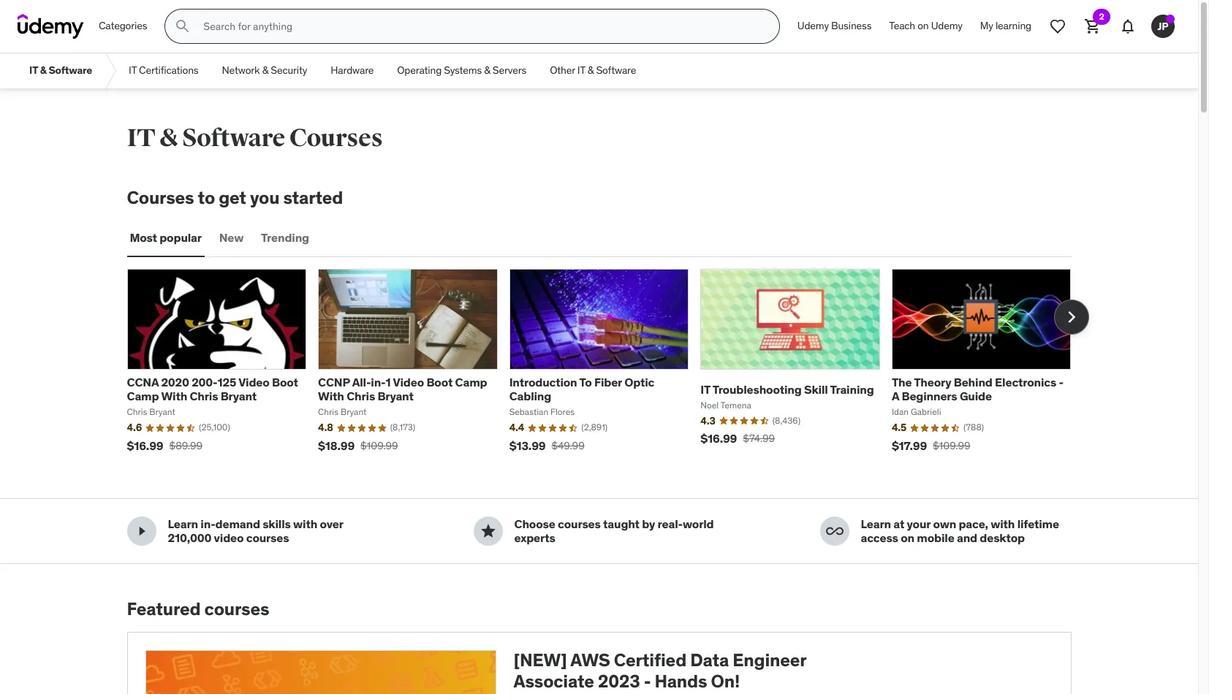 Task type: locate. For each thing, give the bounding box(es) containing it.
in- right ccnp
[[371, 375, 386, 390]]

courses up started
[[289, 123, 383, 154]]

most popular button
[[127, 221, 205, 256]]

it inside carousel element
[[701, 382, 711, 397]]

camp inside the ccna 2020 200-125 video boot camp with chris bryant
[[127, 389, 159, 404]]

on left mobile
[[901, 531, 915, 545]]

1 video from the left
[[239, 375, 270, 390]]

1 learn from the left
[[168, 517, 198, 531]]

chris
[[190, 389, 218, 404], [347, 389, 375, 404]]

learn inside learn in-demand skills with over 210,000 video courses
[[168, 517, 198, 531]]

chris inside the ccnp all-in-1 video boot camp with chris bryant
[[347, 389, 375, 404]]

camp left cabling
[[455, 375, 487, 390]]

1 horizontal spatial bryant
[[378, 389, 414, 404]]

software up get
[[182, 123, 285, 154]]

1 horizontal spatial with
[[318, 389, 344, 404]]

0 horizontal spatial software
[[49, 64, 92, 77]]

software right other
[[596, 64, 636, 77]]

0 horizontal spatial chris
[[190, 389, 218, 404]]

Search for anything text field
[[201, 14, 762, 39]]

[new] aws certified data engineer associate 2023 - hands on!
[[514, 649, 807, 693]]

it for it troubleshooting skill training
[[701, 382, 711, 397]]

1 horizontal spatial software
[[182, 123, 285, 154]]

chris left 1
[[347, 389, 375, 404]]

& inside the network & security link
[[262, 64, 268, 77]]

network & security link
[[210, 53, 319, 88]]

1 chris from the left
[[190, 389, 218, 404]]

0 horizontal spatial learn
[[168, 517, 198, 531]]

chris right 2020
[[190, 389, 218, 404]]

1 udemy from the left
[[798, 19, 829, 32]]

3 medium image from the left
[[826, 523, 844, 540]]

skill
[[804, 382, 828, 397]]

it right "arrow pointing to subcategory menu links" image
[[129, 64, 137, 77]]

bryant right 200-
[[221, 389, 257, 404]]

courses up most popular
[[127, 186, 194, 209]]

udemy left business
[[798, 19, 829, 32]]

software left "arrow pointing to subcategory menu links" image
[[49, 64, 92, 77]]

access
[[861, 531, 899, 545]]

2 video from the left
[[393, 375, 424, 390]]

introduction
[[510, 375, 577, 390]]

0 horizontal spatial bryant
[[221, 389, 257, 404]]

video inside the ccna 2020 200-125 video boot camp with chris bryant
[[239, 375, 270, 390]]

camp for ccna 2020 200-125 video boot camp with chris bryant
[[127, 389, 159, 404]]

learn inside learn at your own pace, with lifetime access on mobile and desktop
[[861, 517, 891, 531]]

with
[[161, 389, 187, 404], [318, 389, 344, 404]]

-
[[1059, 375, 1064, 390], [644, 670, 651, 693]]

learn for learn in-demand skills with over 210,000 video courses
[[168, 517, 198, 531]]

on
[[918, 19, 929, 32], [901, 531, 915, 545]]

1 vertical spatial courses
[[127, 186, 194, 209]]

categories button
[[90, 9, 156, 44]]

2 chris from the left
[[347, 389, 375, 404]]

video inside the ccnp all-in-1 video boot camp with chris bryant
[[393, 375, 424, 390]]

with left 200-
[[161, 389, 187, 404]]

learn in-demand skills with over 210,000 video courses
[[168, 517, 343, 545]]

trending
[[261, 231, 309, 245]]

most
[[130, 231, 157, 245]]

jp
[[1158, 19, 1169, 33]]

to
[[198, 186, 215, 209]]

desktop
[[980, 531, 1025, 545]]

bryant right all-
[[378, 389, 414, 404]]

in- left skills
[[201, 517, 215, 531]]

trending button
[[258, 221, 312, 256]]

with left all-
[[318, 389, 344, 404]]

beginners
[[902, 389, 958, 404]]

1 horizontal spatial -
[[1059, 375, 1064, 390]]

1 with from the left
[[161, 389, 187, 404]]

0 horizontal spatial medium image
[[133, 523, 150, 540]]

1 with from the left
[[293, 517, 317, 531]]

operating systems & servers link
[[386, 53, 538, 88]]

0 vertical spatial in-
[[371, 375, 386, 390]]

0 horizontal spatial in-
[[201, 517, 215, 531]]

0 horizontal spatial boot
[[272, 375, 298, 390]]

learn left at
[[861, 517, 891, 531]]

boot for ccna 2020 200-125 video boot camp with chris bryant
[[272, 375, 298, 390]]

2 bryant from the left
[[378, 389, 414, 404]]

chris for 200-
[[190, 389, 218, 404]]

1 horizontal spatial learn
[[861, 517, 891, 531]]

1 horizontal spatial boot
[[427, 375, 453, 390]]

introduction to fiber optic cabling
[[510, 375, 655, 404]]

1 vertical spatial -
[[644, 670, 651, 693]]

software for it & software
[[49, 64, 92, 77]]

0 horizontal spatial with
[[293, 517, 317, 531]]

at
[[894, 517, 905, 531]]

2 medium image from the left
[[479, 523, 497, 540]]

1 horizontal spatial udemy
[[931, 19, 963, 32]]

udemy
[[798, 19, 829, 32], [931, 19, 963, 32]]

1 horizontal spatial chris
[[347, 389, 375, 404]]

with for ccnp
[[318, 389, 344, 404]]

0 horizontal spatial with
[[161, 389, 187, 404]]

video right 1
[[393, 375, 424, 390]]

0 vertical spatial -
[[1059, 375, 1064, 390]]

it down the udemy image
[[29, 64, 38, 77]]

& inside operating systems & servers link
[[484, 64, 490, 77]]

2 horizontal spatial software
[[596, 64, 636, 77]]

new
[[219, 231, 244, 245]]

0 horizontal spatial udemy
[[798, 19, 829, 32]]

network
[[222, 64, 260, 77]]

1
[[386, 375, 391, 390]]

& down the udemy image
[[40, 64, 46, 77]]

it right other
[[578, 64, 586, 77]]

boot inside the ccna 2020 200-125 video boot camp with chris bryant
[[272, 375, 298, 390]]

introduction to fiber optic cabling link
[[510, 375, 655, 404]]

2 with from the left
[[991, 517, 1015, 531]]

courses left taught
[[558, 517, 601, 531]]

2 boot from the left
[[427, 375, 453, 390]]

behind
[[954, 375, 993, 390]]

1 horizontal spatial medium image
[[479, 523, 497, 540]]

it certifications
[[129, 64, 199, 77]]

- right electronics
[[1059, 375, 1064, 390]]

the theory behind electronics - a beginners guide
[[892, 375, 1064, 404]]

troubleshooting
[[713, 382, 802, 397]]

& inside it & software link
[[40, 64, 46, 77]]

1 vertical spatial on
[[901, 531, 915, 545]]

it & software courses
[[127, 123, 383, 154]]

it for it certifications
[[129, 64, 137, 77]]

courses inside choose courses taught by real-world experts
[[558, 517, 601, 531]]

& for it & software
[[40, 64, 46, 77]]

boot
[[272, 375, 298, 390], [427, 375, 453, 390]]

with inside the ccna 2020 200-125 video boot camp with chris bryant
[[161, 389, 187, 404]]

medium image left experts on the left
[[479, 523, 497, 540]]

[new]
[[514, 649, 567, 672]]

courses
[[289, 123, 383, 154], [127, 186, 194, 209]]

courses right 'video'
[[246, 531, 289, 545]]

learning
[[996, 19, 1032, 32]]

& inside other it & software link
[[588, 64, 594, 77]]

jp link
[[1146, 9, 1181, 44]]

arrow pointing to subcategory menu links image
[[104, 53, 117, 88]]

camp inside the ccnp all-in-1 video boot camp with chris bryant
[[455, 375, 487, 390]]

with left over on the left bottom
[[293, 517, 317, 531]]

electronics
[[995, 375, 1057, 390]]

with inside the ccnp all-in-1 video boot camp with chris bryant
[[318, 389, 344, 404]]

- right 2023
[[644, 670, 651, 693]]

&
[[40, 64, 46, 77], [262, 64, 268, 77], [484, 64, 490, 77], [588, 64, 594, 77], [160, 123, 178, 154]]

& left servers
[[484, 64, 490, 77]]

courses down 'video'
[[204, 598, 269, 621]]

bryant inside the ccnp all-in-1 video boot camp with chris bryant
[[378, 389, 414, 404]]

other
[[550, 64, 575, 77]]

new button
[[216, 221, 247, 256]]

1 horizontal spatial video
[[393, 375, 424, 390]]

medium image
[[133, 523, 150, 540], [479, 523, 497, 540], [826, 523, 844, 540]]

boot inside the ccnp all-in-1 video boot camp with chris bryant
[[427, 375, 453, 390]]

ccna
[[127, 375, 159, 390]]

learn left 'video'
[[168, 517, 198, 531]]

ccnp all-in-1 video boot camp with chris bryant link
[[318, 375, 487, 404]]

next image
[[1060, 306, 1083, 329]]

1 horizontal spatial on
[[918, 19, 929, 32]]

in- inside learn in-demand skills with over 210,000 video courses
[[201, 517, 215, 531]]

it left the troubleshooting
[[701, 382, 711, 397]]

it down the it certifications link
[[127, 123, 155, 154]]

0 vertical spatial courses
[[289, 123, 383, 154]]

real-
[[658, 517, 683, 531]]

& right other
[[588, 64, 594, 77]]

teach
[[890, 19, 916, 32]]

courses for featured courses
[[204, 598, 269, 621]]

chris inside the ccna 2020 200-125 video boot camp with chris bryant
[[190, 389, 218, 404]]

the theory behind electronics - a beginners guide link
[[892, 375, 1064, 404]]

data
[[691, 649, 729, 672]]

2 horizontal spatial medium image
[[826, 523, 844, 540]]

bryant for 1
[[378, 389, 414, 404]]

courses
[[558, 517, 601, 531], [246, 531, 289, 545], [204, 598, 269, 621]]

with right pace,
[[991, 517, 1015, 531]]

1 horizontal spatial with
[[991, 517, 1015, 531]]

medium image for learn at your own pace, with lifetime access on mobile and desktop
[[826, 523, 844, 540]]

popular
[[160, 231, 202, 245]]

camp for ccnp all-in-1 video boot camp with chris bryant
[[455, 375, 487, 390]]

notifications image
[[1120, 18, 1137, 35]]

0 horizontal spatial courses
[[127, 186, 194, 209]]

medium image for choose courses taught by real-world experts
[[479, 523, 497, 540]]

0 horizontal spatial camp
[[127, 389, 159, 404]]

1 horizontal spatial camp
[[455, 375, 487, 390]]

boot right 1
[[427, 375, 453, 390]]

2 learn from the left
[[861, 517, 891, 531]]

- inside the theory behind electronics - a beginners guide
[[1059, 375, 1064, 390]]

udemy inside 'link'
[[798, 19, 829, 32]]

0 horizontal spatial -
[[644, 670, 651, 693]]

& left security
[[262, 64, 268, 77]]

& down the it certifications link
[[160, 123, 178, 154]]

0 vertical spatial on
[[918, 19, 929, 32]]

medium image left access
[[826, 523, 844, 540]]

1 medium image from the left
[[133, 523, 150, 540]]

0 horizontal spatial video
[[239, 375, 270, 390]]

medium image left "210,000"
[[133, 523, 150, 540]]

it & software link
[[18, 53, 104, 88]]

0 horizontal spatial on
[[901, 531, 915, 545]]

2020
[[161, 375, 189, 390]]

1 horizontal spatial in-
[[371, 375, 386, 390]]

& for network & security
[[262, 64, 268, 77]]

boot left ccnp
[[272, 375, 298, 390]]

2 with from the left
[[318, 389, 344, 404]]

on right teach
[[918, 19, 929, 32]]

on inside learn at your own pace, with lifetime access on mobile and desktop
[[901, 531, 915, 545]]

1 vertical spatial in-
[[201, 517, 215, 531]]

video
[[239, 375, 270, 390], [393, 375, 424, 390]]

courses inside learn in-demand skills with over 210,000 video courses
[[246, 531, 289, 545]]

udemy left "my"
[[931, 19, 963, 32]]

categories
[[99, 19, 147, 32]]

other it & software
[[550, 64, 636, 77]]

engineer
[[733, 649, 807, 672]]

in- inside the ccnp all-in-1 video boot camp with chris bryant
[[371, 375, 386, 390]]

bryant inside the ccna 2020 200-125 video boot camp with chris bryant
[[221, 389, 257, 404]]

video right 125
[[239, 375, 270, 390]]

camp left 2020
[[127, 389, 159, 404]]

submit search image
[[174, 18, 192, 35]]

with inside learn in-demand skills with over 210,000 video courses
[[293, 517, 317, 531]]

udemy image
[[18, 14, 84, 39]]

1 boot from the left
[[272, 375, 298, 390]]

1 bryant from the left
[[221, 389, 257, 404]]



Task type: describe. For each thing, give the bounding box(es) containing it.
you have alerts image
[[1166, 15, 1175, 23]]

skills
[[263, 517, 291, 531]]

featured courses
[[127, 598, 269, 621]]

fiber
[[594, 375, 622, 390]]

2 link
[[1076, 9, 1111, 44]]

medium image for learn in-demand skills with over 210,000 video courses
[[133, 523, 150, 540]]

hardware
[[331, 64, 374, 77]]

associate
[[514, 670, 594, 693]]

it troubleshooting skill training link
[[701, 382, 874, 397]]

chris for in-
[[347, 389, 375, 404]]

get
[[219, 186, 246, 209]]

it certifications link
[[117, 53, 210, 88]]

and
[[957, 531, 978, 545]]

video for 1
[[393, 375, 424, 390]]

security
[[271, 64, 307, 77]]

ccna 2020 200-125 video boot camp with chris bryant
[[127, 375, 298, 404]]

125
[[218, 375, 236, 390]]

cabling
[[510, 389, 552, 404]]

shopping cart with 2 items image
[[1085, 18, 1102, 35]]

with inside learn at your own pace, with lifetime access on mobile and desktop
[[991, 517, 1015, 531]]

it & software
[[29, 64, 92, 77]]

choose
[[514, 517, 556, 531]]

2
[[1100, 11, 1105, 22]]

most popular
[[130, 231, 202, 245]]

boot for ccnp all-in-1 video boot camp with chris bryant
[[427, 375, 453, 390]]

it troubleshooting skill training
[[701, 382, 874, 397]]

it for it & software
[[29, 64, 38, 77]]

my learning
[[981, 19, 1032, 32]]

on!
[[711, 670, 740, 693]]

aws
[[571, 649, 610, 672]]

the
[[892, 375, 912, 390]]

my
[[981, 19, 994, 32]]

systems
[[444, 64, 482, 77]]

- inside [new] aws certified data engineer associate 2023 - hands on!
[[644, 670, 651, 693]]

demand
[[215, 517, 260, 531]]

[new] aws certified data engineer associate 2023 - hands on! link
[[127, 632, 1072, 695]]

world
[[683, 517, 714, 531]]

hands
[[655, 670, 707, 693]]

& for it & software courses
[[160, 123, 178, 154]]

guide
[[960, 389, 992, 404]]

ccna 2020 200-125 video boot camp with chris bryant link
[[127, 375, 298, 404]]

software for it & software courses
[[182, 123, 285, 154]]

experts
[[514, 531, 556, 545]]

with for ccna
[[161, 389, 187, 404]]

teach on udemy
[[890, 19, 963, 32]]

to
[[580, 375, 592, 390]]

certified
[[614, 649, 687, 672]]

carousel element
[[127, 269, 1089, 464]]

other it & software link
[[538, 53, 648, 88]]

ccnp
[[318, 375, 350, 390]]

theory
[[914, 375, 952, 390]]

over
[[320, 517, 343, 531]]

training
[[830, 382, 874, 397]]

my learning link
[[972, 9, 1041, 44]]

learn for learn at your own pace, with lifetime access on mobile and desktop
[[861, 517, 891, 531]]

it for it & software courses
[[127, 123, 155, 154]]

2023
[[598, 670, 640, 693]]

wishlist image
[[1049, 18, 1067, 35]]

by
[[642, 517, 655, 531]]

started
[[283, 186, 343, 209]]

optic
[[625, 375, 655, 390]]

bryant for 125
[[221, 389, 257, 404]]

learn at your own pace, with lifetime access on mobile and desktop
[[861, 517, 1060, 545]]

ccnp all-in-1 video boot camp with chris bryant
[[318, 375, 487, 404]]

video
[[214, 531, 244, 545]]

1 horizontal spatial courses
[[289, 123, 383, 154]]

servers
[[493, 64, 527, 77]]

network & security
[[222, 64, 307, 77]]

hardware link
[[319, 53, 386, 88]]

udemy business
[[798, 19, 872, 32]]

a
[[892, 389, 900, 404]]

choose courses taught by real-world experts
[[514, 517, 714, 545]]

all-
[[352, 375, 371, 390]]

video for 125
[[239, 375, 270, 390]]

certifications
[[139, 64, 199, 77]]

teach on udemy link
[[881, 9, 972, 44]]

210,000
[[168, 531, 212, 545]]

courses for choose courses taught by real-world experts
[[558, 517, 601, 531]]

operating
[[397, 64, 442, 77]]

mobile
[[917, 531, 955, 545]]

operating systems & servers
[[397, 64, 527, 77]]

on inside teach on udemy link
[[918, 19, 929, 32]]

your
[[907, 517, 931, 531]]

200-
[[192, 375, 218, 390]]

taught
[[603, 517, 640, 531]]

business
[[832, 19, 872, 32]]

pace,
[[959, 517, 989, 531]]

udemy business link
[[789, 9, 881, 44]]

2 udemy from the left
[[931, 19, 963, 32]]

you
[[250, 186, 280, 209]]

lifetime
[[1018, 517, 1060, 531]]



Task type: vqa. For each thing, say whether or not it's contained in the screenshot.
as in in 1999 where he has been member and stood out as president and secretary from 2017 to 2020. there, he has been learning and teaching the art of bonsai and suiseki to members of all ages.
no



